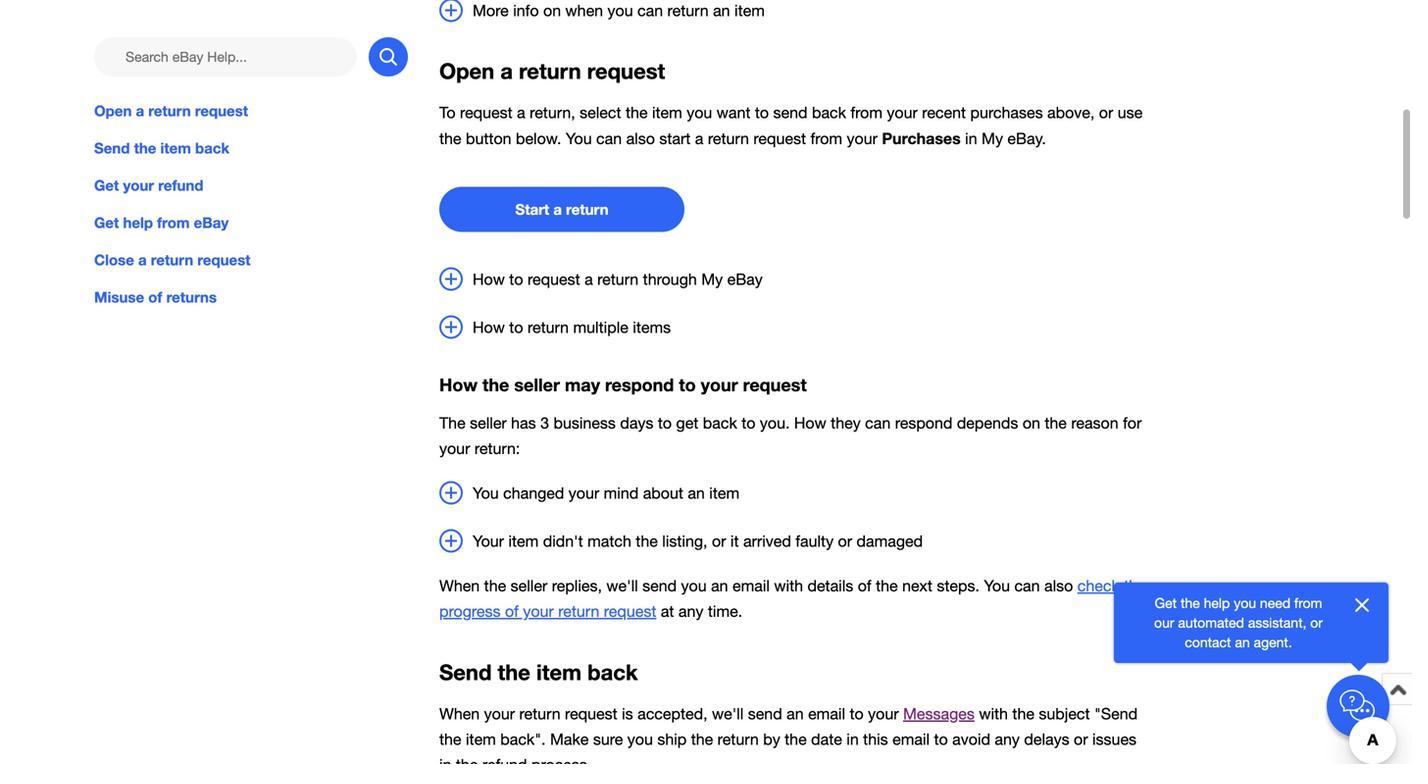 Task type: describe. For each thing, give the bounding box(es) containing it.
automated
[[1179, 615, 1245, 631]]

or inside get the help you need from our automated assistant, or contact an agent.
[[1311, 615, 1323, 631]]

has
[[511, 414, 536, 432]]

item inside 'with the subject "send the item back". make sure you ship the return by the date in this email to avoid any delays or issues in the refund process.'
[[466, 730, 496, 749]]

seller for how
[[514, 374, 560, 395]]

reason
[[1072, 414, 1119, 432]]

button
[[466, 129, 512, 147]]

to left the 'multiple'
[[509, 318, 523, 336]]

to up this
[[850, 705, 864, 723]]

arrived
[[744, 532, 792, 550]]

to left you.
[[742, 414, 756, 432]]

when your return request is accepted, we'll send an email to your messages
[[440, 705, 975, 723]]

the up return:
[[483, 374, 510, 395]]

get for get help from ebay
[[94, 214, 119, 232]]

Search eBay Help... text field
[[94, 37, 357, 77]]

from inside get the help you need from our automated assistant, or contact an agent.
[[1295, 595, 1323, 611]]

2 vertical spatial you
[[984, 577, 1011, 595]]

above,
[[1048, 103, 1095, 121]]

the up back".
[[498, 659, 531, 685]]

item inside dropdown button
[[509, 532, 539, 550]]

more info on when you can return an item
[[473, 1, 765, 20]]

your inside the check the progress of your return request
[[523, 602, 554, 621]]

faulty
[[796, 532, 834, 550]]

is
[[622, 705, 633, 723]]

you up at any time.
[[681, 577, 707, 595]]

get
[[676, 414, 699, 432]]

my inside purchases in my ebay.
[[982, 129, 1004, 147]]

depends
[[957, 414, 1019, 432]]

how to request a return through my ebay button
[[440, 267, 1148, 292]]

how to return multiple items
[[473, 318, 671, 336]]

to down 'start'
[[509, 270, 523, 288]]

match
[[588, 532, 632, 550]]

mind
[[604, 484, 639, 502]]

or right faulty
[[838, 532, 853, 550]]

send the item back link
[[94, 137, 408, 159]]

request inside dropdown button
[[528, 270, 580, 288]]

make
[[550, 730, 589, 749]]

check
[[1078, 577, 1120, 595]]

items
[[633, 318, 671, 336]]

start
[[660, 129, 691, 147]]

return,
[[530, 103, 576, 121]]

check the progress of your return request link
[[440, 577, 1147, 621]]

your item didn't match the listing, or it arrived faulty or damaged button
[[440, 529, 1148, 554]]

get the help you need from our automated assistant, or contact an agent. tooltip
[[1146, 594, 1332, 652]]

need
[[1261, 595, 1291, 611]]

how the seller may respond to your request
[[440, 374, 807, 395]]

check the progress of your return request
[[440, 577, 1147, 621]]

2 vertical spatial in
[[440, 756, 452, 764]]

date
[[811, 730, 843, 749]]

the up get your refund
[[134, 139, 156, 157]]

help inside get the help you need from our automated assistant, or contact an agent.
[[1204, 595, 1231, 611]]

your inside the you changed your mind about an item dropdown button
[[569, 484, 600, 502]]

0 vertical spatial ebay
[[194, 214, 229, 232]]

back down open a return request link
[[195, 139, 230, 157]]

refund inside 'with the subject "send the item back". make sure you ship the return by the date in this email to avoid any delays or issues in the refund process.'
[[483, 756, 527, 764]]

start a return
[[516, 201, 609, 218]]

the left process.
[[456, 756, 478, 764]]

0 horizontal spatial help
[[123, 214, 153, 232]]

more
[[473, 1, 509, 20]]

can inside 'the seller has 3 business days to get back to you. how they can respond depends on the reason for your return:'
[[865, 414, 891, 432]]

2 vertical spatial send
[[748, 705, 783, 723]]

0 vertical spatial we'll
[[607, 577, 638, 595]]

how to request a return through my ebay
[[473, 270, 763, 288]]

your item didn't match the listing, or it arrived faulty or damaged
[[473, 532, 923, 550]]

for
[[1123, 414, 1142, 432]]

returns
[[166, 289, 217, 306]]

any inside 'with the subject "send the item back". make sure you ship the return by the date in this email to avoid any delays or issues in the refund process.'
[[995, 730, 1020, 749]]

avoid
[[953, 730, 991, 749]]

business
[[554, 414, 616, 432]]

misuse
[[94, 289, 144, 306]]

replies,
[[552, 577, 602, 595]]

misuse of returns link
[[94, 287, 408, 308]]

email inside 'with the subject "send the item back". make sure you ship the return by the date in this email to avoid any delays or issues in the refund process.'
[[893, 730, 930, 749]]

progress
[[440, 602, 501, 621]]

to
[[440, 103, 456, 121]]

damaged
[[857, 532, 923, 550]]

a up get your refund
[[136, 102, 144, 120]]

or inside to request a return, select the item you want to send back from your recent purchases above, or use the button below. you can also start a return request from your
[[1100, 103, 1114, 121]]

on inside dropdown button
[[544, 1, 561, 20]]

"send
[[1095, 705, 1138, 723]]

the
[[440, 414, 466, 432]]

time.
[[708, 602, 743, 621]]

messages
[[904, 705, 975, 723]]

from left 'purchases'
[[811, 129, 843, 147]]

0 horizontal spatial email
[[733, 577, 770, 595]]

to left get
[[658, 414, 672, 432]]

with inside 'with the subject "send the item back". make sure you ship the return by the date in this email to avoid any delays or issues in the refund process.'
[[979, 705, 1009, 723]]

info
[[513, 1, 539, 20]]

you inside get the help you need from our automated assistant, or contact an agent.
[[1234, 595, 1257, 611]]

a up below.
[[517, 103, 526, 121]]

on inside 'the seller has 3 business days to get back to you. how they can respond depends on the reason for your return:'
[[1023, 414, 1041, 432]]

by
[[763, 730, 781, 749]]

your inside 'the seller has 3 business days to get back to you. how they can respond depends on the reason for your return:'
[[440, 440, 470, 458]]

close a return request
[[94, 251, 251, 269]]

delays
[[1025, 730, 1070, 749]]

get for get your refund
[[94, 177, 119, 194]]

1 vertical spatial send
[[643, 577, 677, 595]]

you changed your mind about an item
[[473, 484, 740, 502]]

3
[[541, 414, 549, 432]]

contact
[[1185, 634, 1232, 650]]

to inside 'with the subject "send the item back". make sure you ship the return by the date in this email to avoid any delays or issues in the refund process.'
[[934, 730, 948, 749]]

ebay inside dropdown button
[[728, 270, 763, 288]]

send inside to request a return, select the item you want to send back from your recent purchases above, or use the button below. you can also start a return request from your
[[774, 103, 808, 121]]

0 vertical spatial open a return request
[[440, 58, 665, 84]]

get your refund
[[94, 177, 204, 194]]

close a return request link
[[94, 249, 408, 271]]

your inside the get your refund link
[[123, 177, 154, 194]]

get for get the help you need from our automated assistant, or contact an agent.
[[1155, 595, 1177, 611]]

our
[[1155, 615, 1175, 631]]

purchases
[[971, 103, 1043, 121]]

get help from ebay
[[94, 214, 229, 232]]

how for how to request a return through my ebay
[[473, 270, 505, 288]]

2 horizontal spatial of
[[858, 577, 872, 595]]

purchases in my ebay.
[[882, 129, 1047, 147]]

use
[[1118, 103, 1143, 121]]

my inside how to request a return through my ebay dropdown button
[[702, 270, 723, 288]]

next
[[903, 577, 933, 595]]

0 vertical spatial refund
[[158, 177, 204, 194]]

how inside 'the seller has 3 business days to get back to you. how they can respond depends on the reason for your return:'
[[795, 414, 827, 432]]

your left 'purchases'
[[847, 129, 878, 147]]

want
[[717, 103, 751, 121]]

1 vertical spatial send the item back
[[440, 659, 638, 685]]

the right by
[[785, 730, 807, 749]]

to request a return, select the item you want to send back from your recent purchases above, or use the button below. you can also start a return request from your
[[440, 103, 1143, 147]]

the inside 'the seller has 3 business days to get back to you. how they can respond depends on the reason for your return:'
[[1045, 414, 1067, 432]]

you inside dropdown button
[[473, 484, 499, 502]]

purchases
[[882, 129, 961, 147]]

you inside 'with the subject "send the item back". make sure you ship the return by the date in this email to avoid any delays or issues in the refund process.'
[[628, 730, 653, 749]]

they
[[831, 414, 861, 432]]

or left it
[[712, 532, 726, 550]]

from inside get help from ebay link
[[157, 214, 190, 232]]

seller inside 'the seller has 3 business days to get back to you. how they can respond depends on the reason for your return:'
[[470, 414, 507, 432]]

in inside purchases in my ebay.
[[966, 129, 978, 147]]

the left next
[[876, 577, 898, 595]]

when the seller replies, we'll send you an email with details of the next steps. you can also
[[440, 577, 1078, 595]]



Task type: vqa. For each thing, say whether or not it's contained in the screenshot.
second the Digital from right
no



Task type: locate. For each thing, give the bounding box(es) containing it.
multiple
[[573, 318, 629, 336]]

on
[[544, 1, 561, 20], [1023, 414, 1041, 432]]

issues
[[1093, 730, 1137, 749]]

0 vertical spatial email
[[733, 577, 770, 595]]

back right get
[[703, 414, 738, 432]]

in
[[966, 129, 978, 147], [847, 730, 859, 749], [440, 756, 452, 764]]

your
[[473, 532, 504, 550]]

return inside to request a return, select the item you want to send back from your recent purchases above, or use the button below. you can also start a return request from your
[[708, 129, 749, 147]]

you down select
[[566, 129, 592, 147]]

listing,
[[663, 532, 708, 550]]

your left the mind
[[569, 484, 600, 502]]

ebay up how to return multiple items dropdown button
[[728, 270, 763, 288]]

respond
[[605, 374, 674, 395], [895, 414, 953, 432]]

1 vertical spatial refund
[[483, 756, 527, 764]]

get help from ebay link
[[94, 212, 408, 234]]

when
[[566, 1, 603, 20]]

item
[[735, 1, 765, 20], [652, 103, 683, 121], [160, 139, 191, 157], [710, 484, 740, 502], [509, 532, 539, 550], [537, 659, 582, 685], [466, 730, 496, 749]]

how inside how to request a return through my ebay dropdown button
[[473, 270, 505, 288]]

process.
[[532, 756, 592, 764]]

send the item back up get your refund
[[94, 139, 230, 157]]

1 vertical spatial respond
[[895, 414, 953, 432]]

the down when your return request is accepted, we'll send an email to your messages
[[691, 730, 713, 749]]

the inside dropdown button
[[636, 532, 658, 550]]

0 horizontal spatial send
[[94, 139, 130, 157]]

help down get your refund
[[123, 214, 153, 232]]

respond left depends
[[895, 414, 953, 432]]

0 vertical spatial when
[[440, 577, 480, 595]]

how inside how to return multiple items dropdown button
[[473, 318, 505, 336]]

or left use
[[1100, 103, 1114, 121]]

0 horizontal spatial open a return request
[[94, 102, 248, 120]]

start a return link
[[440, 187, 685, 232]]

you
[[608, 1, 633, 20], [687, 103, 713, 121], [681, 577, 707, 595], [1234, 595, 1257, 611], [628, 730, 653, 749]]

the up 'delays' in the right of the page
[[1013, 705, 1035, 723]]

respond inside 'the seller has 3 business days to get back to you. how they can respond depends on the reason for your return:'
[[895, 414, 953, 432]]

the up progress on the bottom left
[[484, 577, 506, 595]]

your up back".
[[484, 705, 515, 723]]

your up 'purchases'
[[887, 103, 918, 121]]

0 vertical spatial send the item back
[[94, 139, 230, 157]]

start
[[516, 201, 550, 218]]

to
[[755, 103, 769, 121], [509, 270, 523, 288], [509, 318, 523, 336], [679, 374, 696, 395], [658, 414, 672, 432], [742, 414, 756, 432], [850, 705, 864, 723], [934, 730, 948, 749]]

you right steps.
[[984, 577, 1011, 595]]

2 vertical spatial get
[[1155, 595, 1177, 611]]

you down return:
[[473, 484, 499, 502]]

the inside get the help you need from our automated assistant, or contact an agent.
[[1181, 595, 1201, 611]]

you inside dropdown button
[[608, 1, 633, 20]]

0 horizontal spatial respond
[[605, 374, 674, 395]]

0 horizontal spatial in
[[440, 756, 452, 764]]

open a return request down the search ebay help... text box
[[94, 102, 248, 120]]

1 horizontal spatial we'll
[[712, 705, 744, 723]]

0 vertical spatial send
[[94, 139, 130, 157]]

of
[[148, 289, 162, 306], [858, 577, 872, 595], [505, 602, 519, 621]]

any
[[679, 602, 704, 621], [995, 730, 1020, 749]]

may
[[565, 374, 600, 395]]

the down to
[[440, 129, 462, 147]]

you left need
[[1234, 595, 1257, 611]]

0 vertical spatial seller
[[514, 374, 560, 395]]

you inside to request a return, select the item you want to send back from your recent purchases above, or use the button below. you can also start a return request from your
[[687, 103, 713, 121]]

1 vertical spatial get
[[94, 214, 119, 232]]

at any time.
[[657, 602, 743, 621]]

accepted,
[[638, 705, 708, 723]]

0 horizontal spatial with
[[774, 577, 804, 595]]

refund down back".
[[483, 756, 527, 764]]

seller up 3
[[514, 374, 560, 395]]

return inside 'with the subject "send the item back". make sure you ship the return by the date in this email to avoid any delays or issues in the refund process.'
[[718, 730, 759, 749]]

0 vertical spatial also
[[626, 129, 655, 147]]

2 vertical spatial of
[[505, 602, 519, 621]]

return
[[668, 1, 709, 20], [519, 58, 581, 84], [148, 102, 191, 120], [708, 129, 749, 147], [566, 201, 609, 218], [151, 251, 193, 269], [598, 270, 639, 288], [528, 318, 569, 336], [558, 602, 600, 621], [519, 705, 561, 723], [718, 730, 759, 749]]

open up get your refund
[[94, 102, 132, 120]]

messages link
[[904, 705, 975, 723]]

1 vertical spatial of
[[858, 577, 872, 595]]

days
[[620, 414, 654, 432]]

to right want
[[755, 103, 769, 121]]

on right depends
[[1023, 414, 1041, 432]]

0 horizontal spatial send the item back
[[94, 139, 230, 157]]

send up get your refund
[[94, 139, 130, 157]]

1 horizontal spatial send the item back
[[440, 659, 638, 685]]

you changed your mind about an item button
[[440, 481, 1148, 506]]

0 horizontal spatial open
[[94, 102, 132, 120]]

select
[[580, 103, 622, 121]]

below.
[[516, 129, 562, 147]]

1 vertical spatial on
[[1023, 414, 1041, 432]]

of right progress on the bottom left
[[505, 602, 519, 621]]

with the subject "send the item back". make sure you ship the return by the date in this email to avoid any delays or issues in the refund process.
[[440, 705, 1138, 764]]

with up avoid at the bottom
[[979, 705, 1009, 723]]

1 vertical spatial open a return request
[[94, 102, 248, 120]]

0 vertical spatial get
[[94, 177, 119, 194]]

your down the on the bottom left of the page
[[440, 440, 470, 458]]

to up get
[[679, 374, 696, 395]]

close
[[94, 251, 134, 269]]

the inside the check the progress of your return request
[[1125, 577, 1147, 595]]

about
[[643, 484, 684, 502]]

you left want
[[687, 103, 713, 121]]

1 horizontal spatial my
[[982, 129, 1004, 147]]

0 vertical spatial in
[[966, 129, 978, 147]]

when for when the seller replies, we'll send you an email with details of the next steps. you can also
[[440, 577, 480, 595]]

1 vertical spatial send
[[440, 659, 492, 685]]

or right assistant,
[[1311, 615, 1323, 631]]

0 vertical spatial of
[[148, 289, 162, 306]]

0 horizontal spatial you
[[473, 484, 499, 502]]

to down messages
[[934, 730, 948, 749]]

from up 'purchases'
[[851, 103, 883, 121]]

recent
[[923, 103, 966, 121]]

an inside get the help you need from our automated assistant, or contact an agent.
[[1236, 634, 1251, 650]]

1 vertical spatial also
[[1045, 577, 1074, 595]]

get inside get the help you need from our automated assistant, or contact an agent.
[[1155, 595, 1177, 611]]

a down more
[[501, 58, 513, 84]]

ship
[[658, 730, 687, 749]]

or down subject
[[1074, 730, 1089, 749]]

0 horizontal spatial any
[[679, 602, 704, 621]]

0 horizontal spatial ebay
[[194, 214, 229, 232]]

a right 'start'
[[554, 201, 562, 218]]

0 horizontal spatial we'll
[[607, 577, 638, 595]]

seller up return:
[[470, 414, 507, 432]]

a
[[501, 58, 513, 84], [136, 102, 144, 120], [517, 103, 526, 121], [695, 129, 704, 147], [554, 201, 562, 218], [138, 251, 147, 269], [585, 270, 593, 288]]

send the item back
[[94, 139, 230, 157], [440, 659, 638, 685]]

1 vertical spatial in
[[847, 730, 859, 749]]

can right steps.
[[1015, 577, 1040, 595]]

1 horizontal spatial send
[[440, 659, 492, 685]]

you inside to request a return, select the item you want to send back from your recent purchases above, or use the button below. you can also start a return request from your
[[566, 129, 592, 147]]

return inside the check the progress of your return request
[[558, 602, 600, 621]]

send up by
[[748, 705, 783, 723]]

1 vertical spatial my
[[702, 270, 723, 288]]

0 vertical spatial open
[[440, 58, 495, 84]]

0 vertical spatial send
[[774, 103, 808, 121]]

1 horizontal spatial of
[[505, 602, 519, 621]]

0 horizontal spatial my
[[702, 270, 723, 288]]

request inside the check the progress of your return request
[[604, 602, 657, 621]]

1 vertical spatial with
[[979, 705, 1009, 723]]

seller left "replies,"
[[511, 577, 548, 595]]

the seller has 3 business days to get back to you. how they can respond depends on the reason for your return:
[[440, 414, 1142, 458]]

a right the start at left
[[695, 129, 704, 147]]

we'll right "replies,"
[[607, 577, 638, 595]]

2 horizontal spatial you
[[984, 577, 1011, 595]]

2 when from the top
[[440, 705, 480, 723]]

email up time.
[[733, 577, 770, 595]]

refund up get help from ebay
[[158, 177, 204, 194]]

send
[[774, 103, 808, 121], [643, 577, 677, 595], [748, 705, 783, 723]]

can right they
[[865, 414, 891, 432]]

changed
[[503, 484, 564, 502]]

your up this
[[868, 705, 899, 723]]

1 horizontal spatial email
[[809, 705, 846, 723]]

1 horizontal spatial with
[[979, 705, 1009, 723]]

back
[[812, 103, 847, 121], [195, 139, 230, 157], [703, 414, 738, 432], [588, 659, 638, 685]]

1 horizontal spatial open
[[440, 58, 495, 84]]

0 vertical spatial help
[[123, 214, 153, 232]]

how to return multiple items button
[[440, 315, 1148, 340]]

at
[[661, 602, 674, 621]]

1 when from the top
[[440, 577, 480, 595]]

2 vertical spatial email
[[893, 730, 930, 749]]

when
[[440, 577, 480, 595], [440, 705, 480, 723]]

1 vertical spatial when
[[440, 705, 480, 723]]

assistant,
[[1249, 615, 1307, 631]]

send the item back up back".
[[440, 659, 638, 685]]

from up close a return request
[[157, 214, 190, 232]]

you down is
[[628, 730, 653, 749]]

get the help you need from our automated assistant, or contact an agent.
[[1155, 595, 1323, 650]]

can
[[638, 1, 663, 20], [597, 129, 622, 147], [865, 414, 891, 432], [1015, 577, 1040, 595]]

how for how to return multiple items
[[473, 318, 505, 336]]

get up close
[[94, 214, 119, 232]]

0 horizontal spatial on
[[544, 1, 561, 20]]

get up our
[[1155, 595, 1177, 611]]

can down select
[[597, 129, 622, 147]]

1 horizontal spatial also
[[1045, 577, 1074, 595]]

1 horizontal spatial respond
[[895, 414, 953, 432]]

refund
[[158, 177, 204, 194], [483, 756, 527, 764]]

or inside 'with the subject "send the item back". make sure you ship the return by the date in this email to avoid any delays or issues in the refund process.'
[[1074, 730, 1089, 749]]

steps.
[[937, 577, 980, 595]]

it
[[731, 532, 739, 550]]

send up at
[[643, 577, 677, 595]]

can inside to request a return, select the item you want to send back from your recent purchases above, or use the button below. you can also start a return request from your
[[597, 129, 622, 147]]

send down progress on the bottom left
[[440, 659, 492, 685]]

details
[[808, 577, 854, 595]]

with left details
[[774, 577, 804, 595]]

1 vertical spatial any
[[995, 730, 1020, 749]]

2 vertical spatial seller
[[511, 577, 548, 595]]

get up get help from ebay
[[94, 177, 119, 194]]

send right want
[[774, 103, 808, 121]]

1 vertical spatial help
[[1204, 595, 1231, 611]]

any right avoid at the bottom
[[995, 730, 1020, 749]]

request
[[587, 58, 665, 84], [195, 102, 248, 120], [460, 103, 513, 121], [754, 129, 806, 147], [197, 251, 251, 269], [528, 270, 580, 288], [743, 374, 807, 395], [604, 602, 657, 621], [565, 705, 618, 723]]

0 vertical spatial my
[[982, 129, 1004, 147]]

open up to
[[440, 58, 495, 84]]

of right the misuse
[[148, 289, 162, 306]]

2 horizontal spatial email
[[893, 730, 930, 749]]

1 horizontal spatial ebay
[[728, 270, 763, 288]]

when for when your return request is accepted, we'll send an email to your messages
[[440, 705, 480, 723]]

your
[[887, 103, 918, 121], [847, 129, 878, 147], [123, 177, 154, 194], [701, 374, 738, 395], [440, 440, 470, 458], [569, 484, 600, 502], [523, 602, 554, 621], [484, 705, 515, 723], [868, 705, 899, 723]]

the right check
[[1125, 577, 1147, 595]]

through
[[643, 270, 697, 288]]

with
[[774, 577, 804, 595], [979, 705, 1009, 723]]

0 horizontal spatial of
[[148, 289, 162, 306]]

2 horizontal spatial in
[[966, 129, 978, 147]]

ebay up close a return request
[[194, 214, 229, 232]]

of inside the check the progress of your return request
[[505, 602, 519, 621]]

0 vertical spatial any
[[679, 602, 704, 621]]

the up automated
[[1181, 595, 1201, 611]]

1 vertical spatial ebay
[[728, 270, 763, 288]]

the right match
[[636, 532, 658, 550]]

1 horizontal spatial you
[[566, 129, 592, 147]]

send
[[94, 139, 130, 157], [440, 659, 492, 685]]

1 vertical spatial email
[[809, 705, 846, 723]]

ebay.
[[1008, 129, 1047, 147]]

of right details
[[858, 577, 872, 595]]

back inside to request a return, select the item you want to send back from your recent purchases above, or use the button below. you can also start a return request from your
[[812, 103, 847, 121]]

a inside dropdown button
[[585, 270, 593, 288]]

email right this
[[893, 730, 930, 749]]

1 vertical spatial we'll
[[712, 705, 744, 723]]

0 vertical spatial with
[[774, 577, 804, 595]]

also left check
[[1045, 577, 1074, 595]]

how for how the seller may respond to your request
[[440, 374, 478, 395]]

we'll right the accepted,
[[712, 705, 744, 723]]

0 horizontal spatial refund
[[158, 177, 204, 194]]

more info on when you can return an item button
[[440, 0, 1148, 23]]

1 horizontal spatial refund
[[483, 756, 527, 764]]

can right when
[[638, 1, 663, 20]]

sure
[[593, 730, 623, 749]]

1 horizontal spatial help
[[1204, 595, 1231, 611]]

0 horizontal spatial also
[[626, 129, 655, 147]]

open a return request up 'return,'
[[440, 58, 665, 84]]

1 horizontal spatial on
[[1023, 414, 1041, 432]]

1 horizontal spatial open a return request
[[440, 58, 665, 84]]

back".
[[501, 730, 546, 749]]

1 horizontal spatial any
[[995, 730, 1020, 749]]

the left reason
[[1045, 414, 1067, 432]]

seller for when
[[511, 577, 548, 595]]

misuse of returns
[[94, 289, 217, 306]]

your up 'the seller has 3 business days to get back to you. how they can respond depends on the reason for your return:'
[[701, 374, 738, 395]]

return:
[[475, 440, 520, 458]]

back inside 'the seller has 3 business days to get back to you. how they can respond depends on the reason for your return:'
[[703, 414, 738, 432]]

1 vertical spatial open
[[94, 102, 132, 120]]

my right through
[[702, 270, 723, 288]]

item inside to request a return, select the item you want to send back from your recent purchases above, or use the button below. you can also start a return request from your
[[652, 103, 683, 121]]

your down "replies,"
[[523, 602, 554, 621]]

help
[[123, 214, 153, 232], [1204, 595, 1231, 611]]

seller
[[514, 374, 560, 395], [470, 414, 507, 432], [511, 577, 548, 595]]

0 vertical spatial you
[[566, 129, 592, 147]]

back up is
[[588, 659, 638, 685]]

0 vertical spatial on
[[544, 1, 561, 20]]

agent.
[[1254, 634, 1293, 650]]

help up automated
[[1204, 595, 1231, 611]]

1 vertical spatial seller
[[470, 414, 507, 432]]

open a return request link
[[94, 100, 408, 122]]

the left back".
[[440, 730, 462, 749]]

get your refund link
[[94, 175, 408, 196]]

the right select
[[626, 103, 648, 121]]

1 vertical spatial you
[[473, 484, 499, 502]]

a up the 'multiple'
[[585, 270, 593, 288]]

0 vertical spatial respond
[[605, 374, 674, 395]]

1 horizontal spatial in
[[847, 730, 859, 749]]

a right close
[[138, 251, 147, 269]]

open inside open a return request link
[[94, 102, 132, 120]]

respond up days
[[605, 374, 674, 395]]

also left the start at left
[[626, 129, 655, 147]]

email up date
[[809, 705, 846, 723]]

to inside to request a return, select the item you want to send back from your recent purchases above, or use the button below. you can also start a return request from your
[[755, 103, 769, 121]]

you right when
[[608, 1, 633, 20]]

also inside to request a return, select the item you want to send back from your recent purchases above, or use the button below. you can also start a return request from your
[[626, 129, 655, 147]]

subject
[[1039, 705, 1091, 723]]

ebay
[[194, 214, 229, 232], [728, 270, 763, 288]]

from
[[851, 103, 883, 121], [811, 129, 843, 147], [157, 214, 190, 232], [1295, 595, 1323, 611]]

can inside dropdown button
[[638, 1, 663, 20]]



